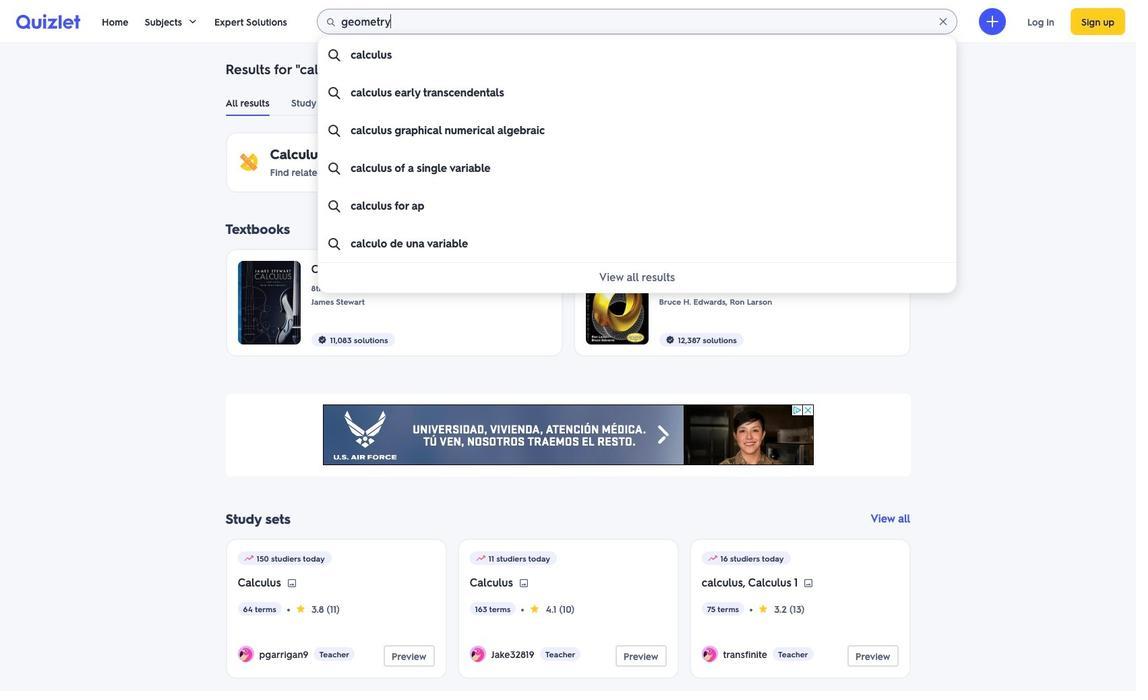 Task type: vqa. For each thing, say whether or not it's contained in the screenshot.
3rd tab from the left
yes



Task type: locate. For each thing, give the bounding box(es) containing it.
1 quizlet image from the top
[[16, 13, 80, 29]]

tab
[[226, 89, 270, 116], [291, 89, 337, 116], [358, 89, 403, 116], [425, 89, 470, 116], [491, 89, 516, 116]]

list box inside search 'list box'
[[318, 36, 956, 262]]

1 horizontal spatial upward graph image
[[707, 553, 718, 564]]

0 horizontal spatial star filled image
[[295, 604, 306, 614]]

1 horizontal spatial star filled image
[[530, 604, 541, 614]]

2 tab from the left
[[291, 89, 337, 116]]

1 horizontal spatial profile picture image
[[470, 646, 486, 662]]

search image
[[326, 17, 336, 27], [326, 85, 343, 101], [326, 123, 343, 139], [326, 161, 343, 177], [326, 236, 343, 252]]

star filled image
[[295, 604, 306, 614], [530, 604, 541, 614], [758, 604, 769, 614]]

2 profile picture image from the left
[[470, 646, 486, 662]]

upward graph image for 2nd "star filled" icon from right
[[475, 553, 486, 564]]

list box
[[318, 36, 956, 262]]

profile picture image
[[238, 646, 254, 662], [470, 646, 486, 662], [702, 646, 718, 662]]

3 profile picture image from the left
[[702, 646, 718, 662]]

1 search image from the top
[[326, 47, 343, 63]]

2 upward graph image from the left
[[707, 553, 718, 564]]

profile picture image for first "star filled" icon from right
[[702, 646, 718, 662]]

image image for third "star filled" icon from right
[[287, 578, 297, 589]]

None search field
[[317, 8, 957, 293]]

4 tab from the left
[[425, 89, 470, 116]]

1 tab from the left
[[226, 89, 270, 116]]

2 image image from the left
[[519, 578, 529, 589]]

Search field
[[318, 9, 957, 293]]

0 horizontal spatial upward graph image
[[475, 553, 486, 564]]

search image
[[326, 47, 343, 63], [326, 198, 343, 214]]

upward graph image
[[475, 553, 486, 564], [707, 553, 718, 564]]

1 horizontal spatial image image
[[519, 578, 529, 589]]

3 tab from the left
[[358, 89, 403, 116]]

0 vertical spatial search image
[[326, 47, 343, 63]]

verified stamp image
[[665, 335, 675, 345]]

image image
[[287, 578, 297, 589], [519, 578, 529, 589], [803, 578, 814, 589]]

2 horizontal spatial star filled image
[[758, 604, 769, 614]]

0 horizontal spatial image image
[[287, 578, 297, 589]]

Search text field
[[341, 9, 953, 34]]

1 vertical spatial search image
[[326, 198, 343, 214]]

tab list
[[215, 89, 922, 116]]

1 star filled image from the left
[[295, 604, 306, 614]]

quizlet image
[[16, 13, 80, 29], [16, 14, 80, 29]]

1 image image from the left
[[287, 578, 297, 589]]

2 horizontal spatial image image
[[803, 578, 814, 589]]

image image for first "star filled" icon from right
[[803, 578, 814, 589]]

1 upward graph image from the left
[[475, 553, 486, 564]]

2 horizontal spatial profile picture image
[[702, 646, 718, 662]]

0 horizontal spatial profile picture image
[[238, 646, 254, 662]]

1 profile picture image from the left
[[238, 646, 254, 662]]

upward graph image for first "star filled" icon from right
[[707, 553, 718, 564]]

3 image image from the left
[[803, 578, 814, 589]]



Task type: describe. For each thing, give the bounding box(es) containing it.
advertisement element
[[323, 405, 814, 465]]

create image
[[984, 13, 1001, 29]]

2 quizlet image from the top
[[16, 14, 80, 29]]

math image
[[238, 151, 259, 173]]

verified stamp image
[[317, 335, 327, 345]]

2 search image from the top
[[326, 198, 343, 214]]

5 tab from the left
[[491, 89, 516, 116]]

close x image
[[938, 16, 949, 27]]

profile picture image for 2nd "star filled" icon from right
[[470, 646, 486, 662]]

calculus 10th edition by bruce h. edwards, ron larson image
[[586, 261, 648, 345]]

caret down image
[[188, 16, 198, 27]]

search list box
[[318, 35, 957, 293]]

upward graph image
[[243, 553, 254, 564]]

image image for 2nd "star filled" icon from right
[[519, 578, 529, 589]]

profile picture image for third "star filled" icon from right
[[238, 646, 254, 662]]

3 star filled image from the left
[[758, 604, 769, 614]]

calculus: early transcendentals 8th edition by james stewart image
[[238, 261, 300, 345]]

2 star filled image from the left
[[530, 604, 541, 614]]



